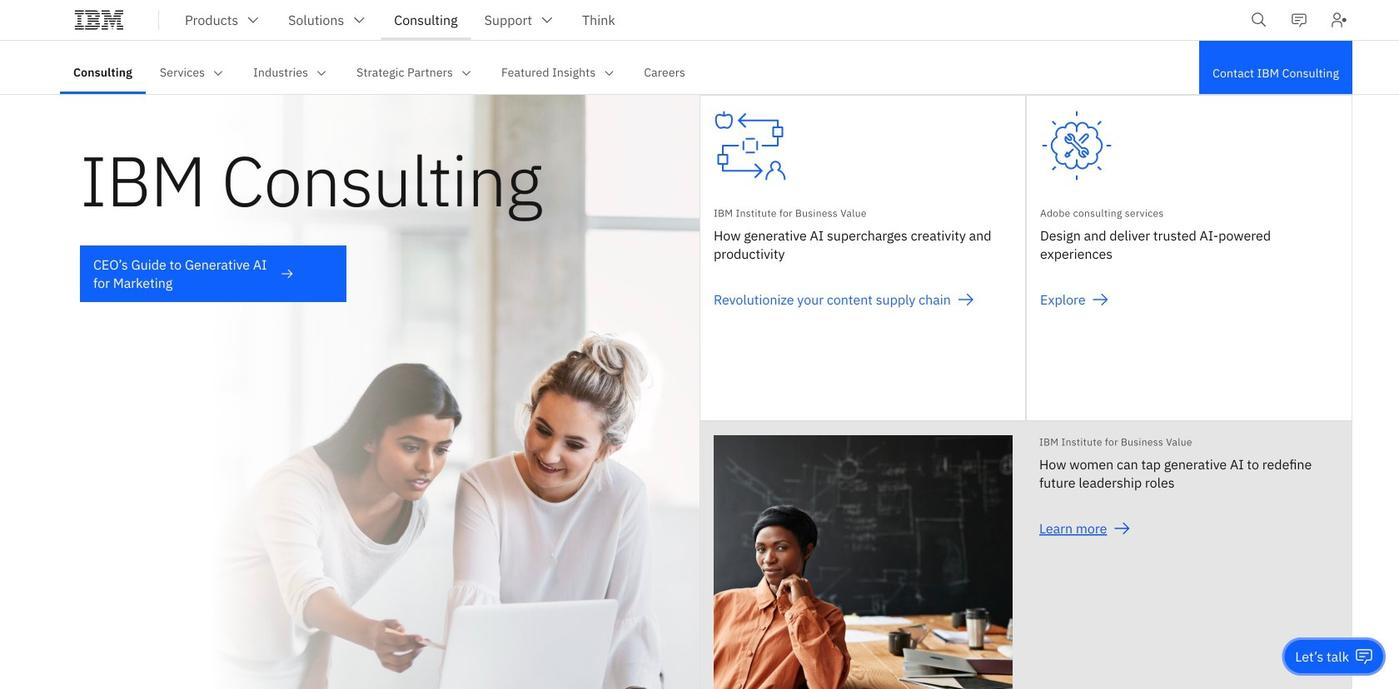 Task type: locate. For each thing, give the bounding box(es) containing it.
let's talk element
[[1296, 648, 1350, 666]]



Task type: vqa. For each thing, say whether or not it's contained in the screenshot.
Your privacy choices Element
no



